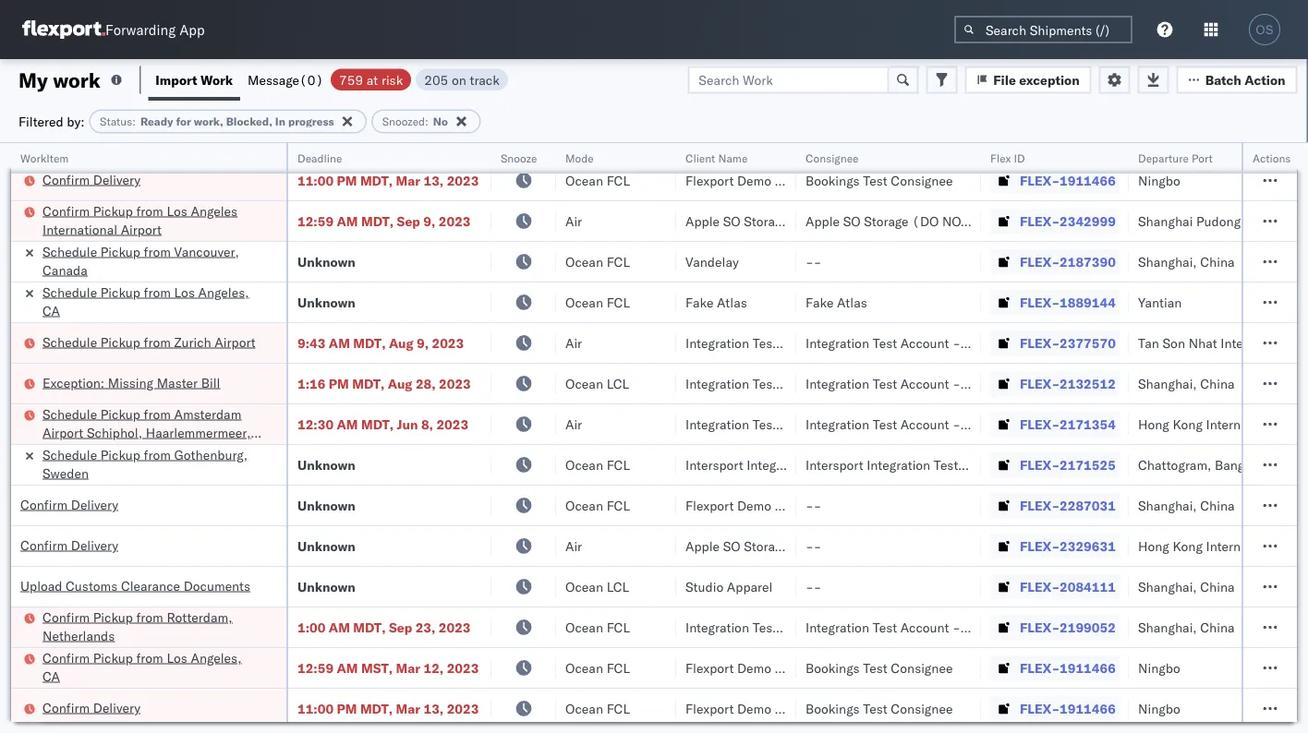 Task type: describe. For each thing, give the bounding box(es) containing it.
1911466 for 'confirm delivery' link related to confirm delivery button underneath "confirm pickup from los angeles, ca"
[[1060, 701, 1116, 717]]

integration test account - karl lagerfeld for flex-2132767
[[806, 132, 1046, 148]]

1 integration test account - on ag from the left
[[686, 335, 885, 351]]

departure port button
[[1129, 147, 1296, 165]]

canada
[[43, 262, 88, 278]]

air for 9:43 am mdt, aug 9, 2023
[[566, 335, 582, 351]]

resize handle column header for workitem
[[264, 143, 286, 734]]

12:59 for 12:59 am mdt, sep 9, 2023
[[298, 213, 334, 229]]

28,
[[416, 376, 436, 392]]

12:59 for 12:59 am mst, mar 12, 2023
[[298, 660, 334, 676]]

schedule pickup from amsterdam airport schiphol, haarlemmermeer, netherlands button
[[43, 405, 262, 459]]

work
[[53, 67, 101, 92]]

bookings for confirm pickup from los angeles, ca link
[[806, 660, 860, 676]]

unknown for fake
[[298, 294, 356, 311]]

shanghai, china for flex-2084111
[[1139, 579, 1235, 595]]

11 flex- from the top
[[1020, 538, 1060, 554]]

12:59 am mst, mar 12, 2023
[[298, 660, 479, 676]]

karl for flex-2132767
[[964, 132, 988, 148]]

shanghai, for flex-2287031
[[1139, 498, 1197, 514]]

confirm pickup from los angeles international airport button
[[43, 202, 262, 241]]

documents
[[184, 578, 250, 594]]

international
[[43, 221, 117, 238]]

ca for confirm pickup from los angeles, ca
[[43, 669, 60, 685]]

6 flex- from the top
[[1020, 335, 1060, 351]]

at
[[367, 72, 378, 88]]

10 ocean from the top
[[566, 701, 603, 717]]

account for flex-2132767
[[901, 132, 950, 148]]

mode
[[566, 151, 594, 165]]

ocean lcl for 1:16 pm mdt, aug 28, 2023
[[566, 376, 630, 392]]

may
[[388, 132, 414, 148]]

pickup for schedule pickup from los angeles, ca
[[101, 284, 140, 300]]

2 fake from the left
[[806, 294, 834, 311]]

flex-1889144
[[1020, 294, 1116, 311]]

account for flex-2377570
[[901, 335, 950, 351]]

: for status
[[132, 115, 136, 128]]

6 ocean from the top
[[566, 498, 603, 514]]

integration test account - karl lagerfeld for flex-2171354
[[806, 416, 1046, 432]]

2 demo from the top
[[737, 498, 772, 514]]

2023 for 'confirm delivery' link corresponding to confirm delivery button on top of the international
[[447, 172, 479, 189]]

client name button
[[676, 147, 778, 165]]

filtered
[[18, 113, 63, 129]]

2 integration test account - on ag from the left
[[806, 335, 1005, 351]]

integration for flex-2171354
[[806, 416, 870, 432]]

flex-2377570
[[1020, 335, 1116, 351]]

12:30
[[298, 416, 334, 432]]

2199052
[[1060, 620, 1116, 636]]

use) down flex
[[972, 213, 1005, 229]]

forwarding
[[105, 21, 176, 38]]

205
[[424, 72, 448, 88]]

pickup for schedule pickup from zurich airport
[[101, 334, 140, 350]]

demo for confirm delivery button on top of the international
[[737, 172, 772, 189]]

batch
[[1206, 72, 1242, 88]]

1:00
[[298, 620, 326, 636]]

3 ocean from the top
[[566, 294, 603, 311]]

netherlands inside schedule pickup from amsterdam airport schiphol, haarlemmermeer, netherlands
[[43, 443, 115, 459]]

apple down consignee button
[[806, 213, 840, 229]]

2 ag from the left
[[987, 335, 1005, 351]]

use) for flex-2342999
[[852, 213, 885, 229]]

exception: missing master bill
[[43, 375, 220, 391]]

confirm pickup from los angeles, ca
[[43, 650, 242, 685]]

air for 7:30 pm mdt, may 11, 2023
[[566, 132, 582, 148]]

file
[[994, 72, 1016, 88]]

confirm pickup from rotterdam, netherlands
[[43, 609, 232, 644]]

6 fcl from the top
[[607, 620, 630, 636]]

sep for 23,
[[389, 620, 412, 636]]

7 fcl from the top
[[607, 660, 630, 676]]

ningbo for confirm pickup from los angeles, ca link
[[1139, 660, 1181, 676]]

status
[[100, 115, 132, 128]]

zurich
[[174, 334, 211, 350]]

resize handle column header for deadline
[[469, 143, 492, 734]]

risk
[[382, 72, 403, 88]]

1889144
[[1060, 294, 1116, 311]]

customs
[[66, 578, 118, 594]]

karl for flex-2132512
[[964, 376, 988, 392]]

2 flex- from the top
[[1020, 172, 1060, 189]]

confirm delivery button up 'customs'
[[20, 536, 118, 557]]

9:43
[[298, 335, 326, 351]]

1 fake atlas from the left
[[686, 294, 747, 311]]

flex-1911466 for confirm pickup from los angeles, ca link
[[1020, 660, 1116, 676]]

forwarding app link
[[22, 20, 205, 39]]

status : ready for work, blocked, in progress
[[100, 115, 334, 128]]

schedule pickup from gothenburg, sweden
[[43, 447, 248, 481]]

confirm for confirm pickup from rotterdam, netherlands button
[[43, 609, 90, 626]]

confirm pickup from rotterdam, netherlands link
[[43, 609, 262, 646]]

mdt, for schedule delivery appointment link at top left
[[352, 132, 385, 148]]

import
[[156, 72, 197, 88]]

file exception
[[994, 72, 1080, 88]]

flex id button
[[981, 147, 1111, 165]]

delivery down sweden
[[71, 497, 118, 513]]

shanghai
[[1139, 213, 1193, 229]]

2 atlas from the left
[[837, 294, 868, 311]]

2132767
[[1060, 132, 1116, 148]]

pm for exception: missing master bill link
[[329, 376, 349, 392]]

14 flex- from the top
[[1020, 660, 1060, 676]]

apple so storage (do not use) down consignee button
[[806, 213, 1005, 229]]

8 resize handle column header from the left
[[1275, 143, 1297, 734]]

exception: missing master bill button
[[43, 374, 220, 394]]

schedule for schedule pickup from zurich airport
[[43, 334, 97, 350]]

test for "schedule pickup from amsterdam airport schiphol, haarlemmermeer, netherlands" link
[[873, 416, 897, 432]]

amsterdam
[[174, 406, 242, 422]]

message (0)
[[248, 72, 324, 88]]

1 on from the left
[[844, 335, 863, 351]]

2342999
[[1060, 213, 1116, 229]]

9 flex- from the top
[[1020, 457, 1060, 473]]

airport inside confirm pickup from los angeles international airport
[[121, 221, 162, 238]]

demo for confirm delivery button underneath "confirm pickup from los angeles, ca"
[[737, 701, 772, 717]]

shanghai pudong internation
[[1139, 213, 1309, 229]]

integration test account - karl lagerfeld for flex-2132512
[[806, 376, 1046, 392]]

2 fcl from the top
[[607, 254, 630, 270]]

schedule delivery appointment link
[[43, 130, 227, 148]]

1 ocean fcl from the top
[[566, 172, 630, 189]]

shanghai, china for flex-2132512
[[1139, 376, 1235, 392]]

4 fcl from the top
[[607, 457, 630, 473]]

3 resize handle column header from the left
[[534, 143, 556, 734]]

2 ocean from the top
[[566, 254, 603, 270]]

8 ocean fcl from the top
[[566, 701, 630, 717]]

5 fcl from the top
[[607, 498, 630, 514]]

-- for studio apparel
[[806, 579, 822, 595]]

205 on track
[[424, 72, 500, 88]]

confirm for confirm delivery button on top of the international
[[43, 171, 90, 188]]

blocked,
[[226, 115, 272, 128]]

from for schedule pickup from gothenburg, sweden
[[144, 447, 171, 463]]

am for 9:43 am mdt, aug 9, 2023
[[329, 335, 350, 351]]

aug for 28,
[[388, 376, 413, 392]]

flex-2187390
[[1020, 254, 1116, 270]]

deadline
[[298, 151, 342, 165]]

workitem
[[20, 151, 69, 165]]

confirm pickup from rotterdam, netherlands button
[[43, 609, 262, 647]]

lagerfeld for flex-2171354
[[991, 416, 1046, 432]]

11,
[[417, 132, 437, 148]]

schedule pickup from vancouver, canada link
[[43, 243, 262, 280]]

lagerfeld for flex-2132512
[[991, 376, 1046, 392]]

schedule delivery appointment button
[[43, 130, 227, 150]]

studio apparel
[[686, 579, 773, 595]]

ocean lcl for unknown
[[566, 579, 630, 595]]

bookings test consignee for 'confirm delivery' link related to confirm delivery button underneath "confirm pickup from los angeles, ca"
[[806, 701, 953, 717]]

8 fcl from the top
[[607, 701, 630, 717]]

client name
[[686, 151, 748, 165]]

Search Work text field
[[688, 66, 889, 94]]

schedule for schedule delivery appointment
[[43, 131, 97, 147]]

message
[[248, 72, 299, 88]]

schedule pickup from gothenburg, sweden link
[[43, 446, 262, 483]]

3 unknown from the top
[[298, 457, 356, 473]]

intersport
[[806, 457, 864, 473]]

os
[[1256, 23, 1274, 37]]

mdt, for exception: missing master bill link
[[352, 376, 385, 392]]

netherlands inside confirm pickup from rotterdam, netherlands
[[43, 628, 115, 644]]

mdt, for "schedule pickup from amsterdam airport schiphol, haarlemmermeer, netherlands" link
[[361, 416, 394, 432]]

1 unknown from the top
[[298, 254, 356, 270]]

confirm delivery link for confirm delivery button below sweden
[[20, 496, 118, 514]]

my
[[18, 67, 48, 92]]

-- for vandelay
[[806, 254, 822, 270]]

confirm delivery link for confirm delivery button on top of the international
[[43, 171, 141, 189]]

8 ocean from the top
[[566, 620, 603, 636]]

flex-2287031
[[1020, 498, 1116, 514]]

11:00 pm mdt, mar 13, 2023 for confirm delivery button underneath "confirm pickup from los angeles, ca"
[[298, 701, 479, 717]]

ningbo for 'confirm delivery' link related to confirm delivery button underneath "confirm pickup from los angeles, ca"
[[1139, 701, 1181, 717]]

pickup for schedule pickup from gothenburg, sweden
[[101, 447, 140, 463]]

chattogram,
[[1139, 457, 1212, 473]]

1 ocean from the top
[[566, 172, 603, 189]]

from for schedule pickup from amsterdam airport schiphol, haarlemmermeer, netherlands
[[144, 406, 171, 422]]

schedule pickup from amsterdam airport schiphol, haarlemmermeer, netherlands link
[[43, 405, 262, 459]]

759
[[339, 72, 363, 88]]

1911466 for confirm pickup from los angeles, ca link
[[1060, 660, 1116, 676]]

schedule pickup from zurich airport link
[[43, 333, 256, 352]]

os button
[[1244, 8, 1286, 51]]

2 flexport demo consignee from the top
[[686, 498, 837, 514]]

3 flex- from the top
[[1020, 213, 1060, 229]]

work
[[201, 72, 233, 88]]

china for 2199052
[[1201, 620, 1235, 636]]

7 flex- from the top
[[1020, 376, 1060, 392]]

apple for --
[[686, 538, 720, 554]]

apple so storage (do not use) for --
[[686, 538, 885, 554]]

by:
[[67, 113, 85, 129]]

port
[[1192, 151, 1213, 165]]

(do for --
[[792, 538, 819, 554]]

account for flex-2171354
[[901, 416, 950, 432]]

client
[[686, 151, 716, 165]]

delivery down "workitem" button
[[93, 171, 141, 188]]

1 fake from the left
[[686, 294, 714, 311]]

in
[[275, 115, 285, 128]]

schedule for schedule pickup from gothenburg, sweden
[[43, 447, 97, 463]]

4 flex- from the top
[[1020, 254, 1060, 270]]

angeles
[[191, 203, 238, 219]]

from for schedule pickup from zurich airport
[[144, 334, 171, 350]]

unknown for studio
[[298, 579, 356, 595]]

pudong
[[1197, 213, 1241, 229]]

apparel
[[727, 579, 773, 595]]

7 ocean from the top
[[566, 579, 603, 595]]

2023 for schedule pickup from zurich airport link
[[432, 335, 464, 351]]

use) for flex-2329631
[[852, 538, 885, 554]]

upload customs clearance documents button
[[20, 577, 250, 597]]

integration for flex-2132767
[[806, 132, 870, 148]]

6 ocean fcl from the top
[[566, 620, 630, 636]]

5 flex- from the top
[[1020, 294, 1060, 311]]

upload customs clearance documents
[[20, 578, 250, 594]]

mdt, for confirm pickup from los angeles international airport link
[[361, 213, 394, 229]]

2329631
[[1060, 538, 1116, 554]]

9 ocean from the top
[[566, 660, 603, 676]]

1:00 am mdt, sep 23, 2023
[[298, 620, 471, 636]]

8,
[[421, 416, 433, 432]]

so for apple so storage (do not use)
[[723, 213, 741, 229]]

am for 12:59 am mst, mar 12, 2023
[[337, 660, 358, 676]]

2023 for 'confirm delivery' link related to confirm delivery button underneath "confirm pickup from los angeles, ca"
[[447, 701, 479, 717]]

airport for amsterdam
[[43, 425, 83, 441]]



Task type: vqa. For each thing, say whether or not it's contained in the screenshot.


Task type: locate. For each thing, give the bounding box(es) containing it.
los inside schedule pickup from los angeles, ca
[[174, 284, 195, 300]]

(0)
[[299, 72, 324, 88]]

flex-2342999 button
[[991, 208, 1120, 234], [991, 208, 1120, 234]]

2 unknown from the top
[[298, 294, 356, 311]]

delivery down status
[[101, 131, 148, 147]]

from inside confirm pickup from los angeles international airport
[[136, 203, 163, 219]]

6 unknown from the top
[[298, 579, 356, 595]]

shanghai, china for flex-2287031
[[1139, 498, 1235, 514]]

2287031
[[1060, 498, 1116, 514]]

confirm for confirm delivery button below sweden
[[20, 497, 68, 513]]

2084111
[[1060, 579, 1116, 595]]

aug for 9,
[[389, 335, 414, 351]]

air for unknown
[[566, 538, 582, 554]]

2 flexport from the top
[[686, 498, 734, 514]]

10 flex- from the top
[[1020, 498, 1060, 514]]

0 vertical spatial ca
[[43, 303, 60, 319]]

0 vertical spatial 11:00 pm mdt, mar 13, 2023
[[298, 172, 479, 189]]

bill
[[201, 375, 220, 391]]

flexport for the confirm pickup from los angeles, ca "button"
[[686, 660, 734, 676]]

2 karl from the top
[[964, 376, 988, 392]]

unknown for apple
[[298, 538, 356, 554]]

integration for flex-2132512
[[806, 376, 870, 392]]

4 resize handle column header from the left
[[654, 143, 676, 734]]

confirm delivery up 'customs'
[[20, 537, 118, 554]]

so for --
[[723, 538, 741, 554]]

flex-2329631
[[1020, 538, 1116, 554]]

so up vandelay
[[723, 213, 741, 229]]

23,
[[416, 620, 436, 636]]

from inside 'button'
[[144, 334, 171, 350]]

schedule down 'exception:'
[[43, 406, 97, 422]]

pickup inside schedule pickup from los angeles, ca
[[101, 284, 140, 300]]

1 vertical spatial angeles,
[[191, 650, 242, 666]]

ca inside schedule pickup from los angeles, ca
[[43, 303, 60, 319]]

1 vertical spatial 13,
[[424, 701, 444, 717]]

apple up vandelay
[[686, 213, 720, 229]]

2023 for confirm pickup from rotterdam, netherlands link
[[439, 620, 471, 636]]

netherlands down 'customs'
[[43, 628, 115, 644]]

china for 2187390
[[1201, 254, 1235, 270]]

apple so storage (do not use)
[[686, 213, 885, 229], [806, 213, 1005, 229], [686, 538, 885, 554]]

mdt, for schedule pickup from zurich airport link
[[353, 335, 386, 351]]

--
[[806, 254, 822, 270], [806, 498, 822, 514], [806, 538, 822, 554], [806, 579, 822, 595]]

bookings test consignee for confirm pickup from los angeles, ca link
[[806, 660, 953, 676]]

mar left 12,
[[396, 660, 421, 676]]

pickup inside "confirm pickup from los angeles, ca"
[[93, 650, 133, 666]]

am right 1:00
[[329, 620, 350, 636]]

flex-2171354
[[1020, 416, 1116, 432]]

account
[[901, 132, 950, 148], [781, 335, 829, 351], [901, 335, 950, 351], [901, 376, 950, 392], [901, 416, 950, 432], [962, 457, 1011, 473], [901, 620, 950, 636]]

angeles, for schedule pickup from los angeles, ca
[[198, 284, 249, 300]]

0 vertical spatial flex-1911466
[[1020, 172, 1116, 189]]

confirm delivery button down sweden
[[20, 496, 118, 516]]

on
[[452, 72, 467, 88]]

: for snoozed
[[425, 115, 429, 128]]

13, down 11,
[[424, 172, 444, 189]]

1 vertical spatial flex-1911466
[[1020, 660, 1116, 676]]

ca down canada on the left top of page
[[43, 303, 60, 319]]

lagerfeld down flex-2132512
[[991, 416, 1046, 432]]

sep for 9,
[[397, 213, 420, 229]]

bookings for 'confirm delivery' link corresponding to confirm delivery button on top of the international
[[806, 172, 860, 189]]

3 ocean fcl from the top
[[566, 294, 630, 311]]

1 horizontal spatial airport
[[121, 221, 162, 238]]

pickup inside schedule pickup from gothenburg, sweden
[[101, 447, 140, 463]]

los down schedule pickup from vancouver, canada link
[[174, 284, 195, 300]]

1 lagerfeld from the top
[[991, 132, 1046, 148]]

apple for apple so storage (do not use)
[[686, 213, 720, 229]]

am for 1:00 am mdt, sep 23, 2023
[[329, 620, 350, 636]]

import work
[[156, 72, 233, 88]]

apple so storage (do not use) down name
[[686, 213, 885, 229]]

airport up schedule pickup from vancouver, canada
[[121, 221, 162, 238]]

unknown
[[298, 254, 356, 270], [298, 294, 356, 311], [298, 457, 356, 473], [298, 498, 356, 514], [298, 538, 356, 554], [298, 579, 356, 595]]

china for 2132512
[[1201, 376, 1235, 392]]

0 vertical spatial 9,
[[424, 213, 436, 229]]

0 vertical spatial ningbo
[[1139, 172, 1181, 189]]

0 vertical spatial bookings
[[806, 172, 860, 189]]

intersport integration test account
[[806, 457, 1011, 473]]

1 horizontal spatial atlas
[[837, 294, 868, 311]]

4 -- from the top
[[806, 579, 822, 595]]

angeles, inside "confirm pickup from los angeles, ca"
[[191, 650, 242, 666]]

3 1911466 from the top
[[1060, 701, 1116, 717]]

2 11:00 from the top
[[298, 701, 334, 717]]

app
[[179, 21, 205, 38]]

pickup inside schedule pickup from vancouver, canada
[[101, 244, 140, 260]]

bookings
[[806, 172, 860, 189], [806, 660, 860, 676], [806, 701, 860, 717]]

integration for flex-2377570
[[806, 335, 870, 351]]

am for 12:59 am mdt, sep 9, 2023
[[337, 213, 358, 229]]

bangladesh
[[1215, 457, 1284, 473]]

confirm for confirm delivery button on top of 'customs'
[[20, 537, 68, 554]]

2 vertical spatial los
[[167, 650, 187, 666]]

bookings for 'confirm delivery' link related to confirm delivery button underneath "confirm pickup from los angeles, ca"
[[806, 701, 860, 717]]

sep
[[397, 213, 420, 229], [389, 620, 412, 636]]

lcl for -
[[607, 579, 630, 595]]

2377570
[[1060, 335, 1116, 351]]

test
[[873, 132, 897, 148], [863, 172, 888, 189], [753, 335, 777, 351], [873, 335, 897, 351], [873, 376, 897, 392], [873, 416, 897, 432], [934, 457, 959, 473], [873, 620, 897, 636], [863, 660, 888, 676], [863, 701, 888, 717]]

1 vertical spatial los
[[174, 284, 195, 300]]

-- for flexport demo consignee
[[806, 498, 822, 514]]

11:00 pm mdt, mar 13, 2023 down 12:59 am mst, mar 12, 2023
[[298, 701, 479, 717]]

flex-2171525
[[1020, 457, 1116, 473]]

8 flex- from the top
[[1020, 416, 1060, 432]]

confirm pickup from los angeles international airport
[[43, 203, 238, 238]]

schiphol,
[[87, 425, 142, 441]]

lagerfeld for flex-2132767
[[991, 132, 1046, 148]]

1 horizontal spatial fake atlas
[[806, 294, 868, 311]]

from inside schedule pickup from amsterdam airport schiphol, haarlemmermeer, netherlands
[[144, 406, 171, 422]]

3 integration test account - karl lagerfeld from the top
[[806, 416, 1046, 432]]

am left mst,
[[337, 660, 358, 676]]

pickup down schedule pickup from vancouver, canada
[[101, 284, 140, 300]]

0 vertical spatial bookings test consignee
[[806, 172, 953, 189]]

2 resize handle column header from the left
[[469, 143, 492, 734]]

so down consignee button
[[843, 213, 861, 229]]

shanghai, down the shanghai
[[1139, 254, 1197, 270]]

2 vertical spatial 1911466
[[1060, 701, 1116, 717]]

5 ocean from the top
[[566, 457, 603, 473]]

gothenburg,
[[174, 447, 248, 463]]

pickup up missing
[[101, 334, 140, 350]]

13, for 'confirm delivery' link related to confirm delivery button underneath "confirm pickup from los angeles, ca"
[[424, 701, 444, 717]]

flex-1911466 for 'confirm delivery' link related to confirm delivery button underneath "confirm pickup from los angeles, ca"
[[1020, 701, 1116, 717]]

snoozed : no
[[382, 115, 448, 128]]

2 fake atlas from the left
[[806, 294, 868, 311]]

flex-2377570 button
[[991, 330, 1120, 356], [991, 330, 1120, 356]]

11:00 pm mdt, mar 13, 2023 down deadline button
[[298, 172, 479, 189]]

account for flex-2199052
[[901, 620, 950, 636]]

11:00 down deadline
[[298, 172, 334, 189]]

schedule up sweden
[[43, 447, 97, 463]]

airport for zurich
[[215, 334, 256, 350]]

1 ningbo from the top
[[1139, 172, 1181, 189]]

schedule inside schedule pickup from gothenburg, sweden
[[43, 447, 97, 463]]

schedule inside schedule pickup from amsterdam airport schiphol, haarlemmermeer, netherlands
[[43, 406, 97, 422]]

1 vertical spatial ca
[[43, 669, 60, 685]]

flex-2132512
[[1020, 376, 1116, 392]]

flex-2342999
[[1020, 213, 1116, 229]]

confirm delivery up the international
[[43, 171, 141, 188]]

sep left 23,
[[389, 620, 412, 636]]

9 resize handle column header from the left
[[1292, 143, 1309, 734]]

airport inside schedule pickup from amsterdam airport schiphol, haarlemmermeer, netherlands
[[43, 425, 83, 441]]

airport inside 'button'
[[215, 334, 256, 350]]

4 air from the top
[[566, 416, 582, 432]]

3 -- from the top
[[806, 538, 822, 554]]

11:00 for 'confirm delivery' link corresponding to confirm delivery button on top of the international
[[298, 172, 334, 189]]

4 flexport demo consignee from the top
[[686, 701, 837, 717]]

jun
[[397, 416, 418, 432]]

0 vertical spatial 12:59
[[298, 213, 334, 229]]

6 schedule from the top
[[43, 447, 97, 463]]

0 horizontal spatial fake
[[686, 294, 714, 311]]

9, down deadline button
[[424, 213, 436, 229]]

demo for the confirm pickup from los angeles, ca "button"
[[737, 660, 772, 676]]

pickup inside confirm pickup from los angeles international airport
[[93, 203, 133, 219]]

4 ocean from the top
[[566, 376, 603, 392]]

schedule inside 'button'
[[43, 334, 97, 350]]

9, up 28,
[[417, 335, 429, 351]]

fake atlas
[[686, 294, 747, 311], [806, 294, 868, 311]]

12:59 down deadline
[[298, 213, 334, 229]]

1 vertical spatial ningbo
[[1139, 660, 1181, 676]]

2 vertical spatial airport
[[43, 425, 83, 441]]

confirm pickup from los angeles, ca button
[[43, 649, 262, 688]]

1 vertical spatial ocean lcl
[[566, 579, 630, 595]]

confirm inside confirm pickup from rotterdam, netherlands
[[43, 609, 90, 626]]

storage for apple so storage (do not use)
[[744, 213, 789, 229]]

resize handle column header
[[264, 143, 286, 734], [469, 143, 492, 734], [534, 143, 556, 734], [654, 143, 676, 734], [774, 143, 797, 734], [959, 143, 981, 734], [1107, 143, 1129, 734], [1275, 143, 1297, 734], [1292, 143, 1309, 734]]

fcl
[[607, 172, 630, 189], [607, 254, 630, 270], [607, 294, 630, 311], [607, 457, 630, 473], [607, 498, 630, 514], [607, 620, 630, 636], [607, 660, 630, 676], [607, 701, 630, 717]]

file exception button
[[965, 66, 1092, 94], [965, 66, 1092, 94]]

from for confirm pickup from rotterdam, netherlands
[[136, 609, 163, 626]]

13,
[[424, 172, 444, 189], [424, 701, 444, 717]]

shanghai, for flex-2084111
[[1139, 579, 1197, 595]]

4 karl from the top
[[964, 620, 988, 636]]

storage up apparel
[[744, 538, 789, 554]]

3 flexport from the top
[[686, 660, 734, 676]]

test for confirm pickup from rotterdam, netherlands link
[[873, 620, 897, 636]]

1 vertical spatial bookings test consignee
[[806, 660, 953, 676]]

0 vertical spatial sep
[[397, 213, 420, 229]]

exception: missing master bill link
[[43, 374, 220, 392]]

1 vertical spatial aug
[[388, 376, 413, 392]]

confirm delivery down sweden
[[20, 497, 118, 513]]

1 ag from the left
[[867, 335, 885, 351]]

pickup down the upload customs clearance documents button
[[93, 609, 133, 626]]

1 ca from the top
[[43, 303, 60, 319]]

pm down deadline
[[337, 172, 357, 189]]

internation
[[1245, 213, 1309, 229]]

11:00
[[298, 172, 334, 189], [298, 701, 334, 717]]

1 horizontal spatial on
[[964, 335, 983, 351]]

3 schedule from the top
[[43, 284, 97, 300]]

1 atlas from the left
[[717, 294, 747, 311]]

los
[[167, 203, 187, 219], [174, 284, 195, 300], [167, 650, 187, 666]]

2 air from the top
[[566, 213, 582, 229]]

shanghai, right 2084111
[[1139, 579, 1197, 595]]

from inside confirm pickup from rotterdam, netherlands
[[136, 609, 163, 626]]

1 vertical spatial 1911466
[[1060, 660, 1116, 676]]

angeles, down the vancouver,
[[198, 284, 249, 300]]

from inside "confirm pickup from los angeles, ca"
[[136, 650, 163, 666]]

13, for 'confirm delivery' link corresponding to confirm delivery button on top of the international
[[424, 172, 444, 189]]

from for confirm pickup from los angeles international airport
[[136, 203, 163, 219]]

from for schedule pickup from vancouver, canada
[[144, 244, 171, 260]]

0 horizontal spatial :
[[132, 115, 136, 128]]

2 11:00 pm mdt, mar 13, 2023 from the top
[[298, 701, 479, 717]]

los for confirm pickup from los angeles, ca
[[167, 650, 187, 666]]

confirm delivery link down sweden
[[20, 496, 118, 514]]

1 bookings test consignee from the top
[[806, 172, 953, 189]]

7 ocean fcl from the top
[[566, 660, 630, 676]]

1 horizontal spatial :
[[425, 115, 429, 128]]

2 flex-1911466 from the top
[[1020, 660, 1116, 676]]

upload customs clearance documents link
[[20, 577, 250, 596]]

schedule for schedule pickup from amsterdam airport schiphol, haarlemmermeer, netherlands
[[43, 406, 97, 422]]

resize handle column header for consignee
[[959, 143, 981, 734]]

am down deadline
[[337, 213, 358, 229]]

2 horizontal spatial airport
[[215, 334, 256, 350]]

1 1911466 from the top
[[1060, 172, 1116, 189]]

2 ocean fcl from the top
[[566, 254, 630, 270]]

mar for confirm delivery button on top of the international
[[396, 172, 420, 189]]

aug up 1:16 pm mdt, aug 28, 2023
[[389, 335, 414, 351]]

pm up deadline
[[329, 132, 349, 148]]

angeles, inside schedule pickup from los angeles, ca
[[198, 284, 249, 300]]

2 12:59 from the top
[[298, 660, 334, 676]]

integration for flex-2199052
[[806, 620, 870, 636]]

pickup for confirm pickup from rotterdam, netherlands
[[93, 609, 133, 626]]

account for flex-2132512
[[901, 376, 950, 392]]

1 fcl from the top
[[607, 172, 630, 189]]

integration test account - karl lagerfeld for flex-2199052
[[806, 620, 1046, 636]]

1 vertical spatial airport
[[215, 334, 256, 350]]

china
[[1201, 254, 1235, 270], [1201, 376, 1235, 392], [1201, 498, 1235, 514], [1201, 579, 1235, 595], [1201, 620, 1235, 636]]

schedule up 'exception:'
[[43, 334, 97, 350]]

-- for apple so storage (do not use)
[[806, 538, 822, 554]]

1 flexport from the top
[[686, 172, 734, 189]]

aug left 28,
[[388, 376, 413, 392]]

pickup inside schedule pickup from amsterdam airport schiphol, haarlemmermeer, netherlands
[[101, 406, 140, 422]]

2 on from the left
[[964, 335, 983, 351]]

1 vertical spatial 11:00
[[298, 701, 334, 717]]

1 vertical spatial 9,
[[417, 335, 429, 351]]

shanghai, right 2132512
[[1139, 376, 1197, 392]]

delivery inside button
[[101, 131, 148, 147]]

4 shanghai, china from the top
[[1139, 579, 1235, 595]]

0 vertical spatial 13,
[[424, 172, 444, 189]]

0 vertical spatial 1911466
[[1060, 172, 1116, 189]]

lagerfeld up flex-2171354 in the right of the page
[[991, 376, 1046, 392]]

2132512
[[1060, 376, 1116, 392]]

2 mar from the top
[[396, 660, 421, 676]]

appointment
[[151, 131, 227, 147]]

confirm inside confirm pickup from los angeles international airport
[[43, 203, 90, 219]]

3 shanghai, from the top
[[1139, 498, 1197, 514]]

mar down 12:59 am mst, mar 12, 2023
[[396, 701, 420, 717]]

0 vertical spatial aug
[[389, 335, 414, 351]]

from inside schedule pickup from gothenburg, sweden
[[144, 447, 171, 463]]

-
[[953, 132, 961, 148], [806, 254, 814, 270], [814, 254, 822, 270], [833, 335, 841, 351], [953, 335, 961, 351], [953, 376, 961, 392], [953, 416, 961, 432], [806, 498, 814, 514], [814, 498, 822, 514], [806, 538, 814, 554], [814, 538, 822, 554], [806, 579, 814, 595], [814, 579, 822, 595], [953, 620, 961, 636]]

karl for flex-2199052
[[964, 620, 988, 636]]

ag
[[867, 335, 885, 351], [987, 335, 1005, 351]]

demo
[[737, 172, 772, 189], [737, 498, 772, 514], [737, 660, 772, 676], [737, 701, 772, 717]]

shanghai, down chattogram,
[[1139, 498, 1197, 514]]

los inside confirm pickup from los angeles international airport
[[167, 203, 187, 219]]

1 horizontal spatial ag
[[987, 335, 1005, 351]]

3 air from the top
[[566, 335, 582, 351]]

delivery up 'customs'
[[71, 537, 118, 554]]

confirm
[[43, 171, 90, 188], [43, 203, 90, 219], [20, 497, 68, 513], [20, 537, 68, 554], [43, 609, 90, 626], [43, 650, 90, 666], [43, 700, 90, 716]]

exception
[[1020, 72, 1080, 88]]

confirm for confirm pickup from los angeles international airport button
[[43, 203, 90, 219]]

Search Shipments (/) text field
[[955, 16, 1133, 43]]

1 vertical spatial sep
[[389, 620, 412, 636]]

3 shanghai, china from the top
[[1139, 498, 1235, 514]]

13, down 12,
[[424, 701, 444, 717]]

test for schedule delivery appointment link at top left
[[873, 132, 897, 148]]

confirm delivery for confirm delivery button on top of 'customs'
[[20, 537, 118, 554]]

0 vertical spatial mar
[[396, 172, 420, 189]]

pickup up the international
[[93, 203, 133, 219]]

2 bookings test consignee from the top
[[806, 660, 953, 676]]

delivery
[[101, 131, 148, 147], [93, 171, 141, 188], [71, 497, 118, 513], [71, 537, 118, 554], [93, 700, 141, 716]]

4 schedule from the top
[[43, 334, 97, 350]]

confirm delivery for confirm delivery button on top of the international
[[43, 171, 141, 188]]

1 flex-1911466 from the top
[[1020, 172, 1116, 189]]

flex-2084111
[[1020, 579, 1116, 595]]

1 vertical spatial 11:00 pm mdt, mar 13, 2023
[[298, 701, 479, 717]]

am for 12:30 am mdt, jun 8, 2023
[[337, 416, 358, 432]]

lagerfeld for flex-2199052
[[991, 620, 1046, 636]]

netherlands up sweden
[[43, 443, 115, 459]]

5 air from the top
[[566, 538, 582, 554]]

1 -- from the top
[[806, 254, 822, 270]]

11:00 down 1:00
[[298, 701, 334, 717]]

filtered by:
[[18, 113, 85, 129]]

2 vertical spatial flex-1911466
[[1020, 701, 1116, 717]]

id
[[1014, 151, 1025, 165]]

2 vertical spatial bookings
[[806, 701, 860, 717]]

ca inside "confirm pickup from los angeles, ca"
[[43, 669, 60, 685]]

from inside schedule pickup from los angeles, ca
[[144, 284, 171, 300]]

: up schedule delivery appointment
[[132, 115, 136, 128]]

schedule inside schedule pickup from vancouver, canada
[[43, 244, 97, 260]]

pickup for confirm pickup from los angeles, ca
[[93, 650, 133, 666]]

am right 12:30
[[337, 416, 358, 432]]

1911466 for 'confirm delivery' link corresponding to confirm delivery button on top of the international
[[1060, 172, 1116, 189]]

airport right zurich
[[215, 334, 256, 350]]

3 bookings from the top
[[806, 701, 860, 717]]

0 vertical spatial netherlands
[[43, 443, 115, 459]]

storage down name
[[744, 213, 789, 229]]

from
[[136, 203, 163, 219], [144, 244, 171, 260], [144, 284, 171, 300], [144, 334, 171, 350], [144, 406, 171, 422], [144, 447, 171, 463], [136, 609, 163, 626], [136, 650, 163, 666]]

ca down upload
[[43, 669, 60, 685]]

airport up sweden
[[43, 425, 83, 441]]

air for 12:30 am mdt, jun 8, 2023
[[566, 416, 582, 432]]

3 karl from the top
[[964, 416, 988, 432]]

mode button
[[556, 147, 658, 165]]

confirm for confirm delivery button underneath "confirm pickup from los angeles, ca"
[[43, 700, 90, 716]]

ca
[[43, 303, 60, 319], [43, 669, 60, 685]]

0 vertical spatial los
[[167, 203, 187, 219]]

use) down intersport
[[852, 538, 885, 554]]

0 horizontal spatial on
[[844, 335, 863, 351]]

1 integration test account - karl lagerfeld from the top
[[806, 132, 1046, 148]]

0 horizontal spatial ag
[[867, 335, 885, 351]]

use) down consignee button
[[852, 213, 885, 229]]

schedule inside schedule pickup from los angeles, ca
[[43, 284, 97, 300]]

los down confirm pickup from rotterdam, netherlands button
[[167, 650, 187, 666]]

angeles, for confirm pickup from los angeles, ca
[[191, 650, 242, 666]]

2023 for schedule delivery appointment link at top left
[[440, 132, 472, 148]]

0 vertical spatial ocean lcl
[[566, 376, 630, 392]]

los inside "confirm pickup from los angeles, ca"
[[167, 650, 187, 666]]

: left no
[[425, 115, 429, 128]]

1 flex- from the top
[[1020, 132, 1060, 148]]

0 vertical spatial lcl
[[607, 376, 630, 392]]

flex-2199052
[[1020, 620, 1116, 636]]

2 vertical spatial bookings test consignee
[[806, 701, 953, 717]]

delivery down "confirm pickup from los angeles, ca"
[[93, 700, 141, 716]]

2 integration test account - karl lagerfeld from the top
[[806, 376, 1046, 392]]

from inside schedule pickup from vancouver, canada
[[144, 244, 171, 260]]

mar
[[396, 172, 420, 189], [396, 660, 421, 676], [396, 701, 420, 717]]

flex
[[991, 151, 1011, 165]]

fake
[[686, 294, 714, 311], [806, 294, 834, 311]]

2 netherlands from the top
[[43, 628, 115, 644]]

1 11:00 from the top
[[298, 172, 334, 189]]

0 horizontal spatial atlas
[[717, 294, 747, 311]]

pickup inside confirm pickup from rotterdam, netherlands
[[93, 609, 133, 626]]

pm right 1:16
[[329, 376, 349, 392]]

flex-2132767
[[1020, 132, 1116, 148]]

schedule down by:
[[43, 131, 97, 147]]

4 china from the top
[[1201, 579, 1235, 595]]

lagerfeld down flex-2084111
[[991, 620, 1046, 636]]

0 vertical spatial angeles,
[[198, 284, 249, 300]]

confirm delivery down "confirm pickup from los angeles, ca"
[[43, 700, 141, 716]]

pickup for confirm pickup from los angeles international airport
[[93, 203, 133, 219]]

am right 9:43
[[329, 335, 350, 351]]

pickup down confirm pickup from los angeles international airport
[[101, 244, 140, 260]]

pickup down schiphol,
[[101, 447, 140, 463]]

1 vertical spatial lcl
[[607, 579, 630, 595]]

6 resize handle column header from the left
[[959, 143, 981, 734]]

ningbo for 'confirm delivery' link corresponding to confirm delivery button on top of the international
[[1139, 172, 1181, 189]]

angeles, down the rotterdam,
[[191, 650, 242, 666]]

apple up studio
[[686, 538, 720, 554]]

los for schedule pickup from los angeles, ca
[[174, 284, 195, 300]]

3 demo from the top
[[737, 660, 772, 676]]

5 ocean fcl from the top
[[566, 498, 630, 514]]

1 flexport demo consignee from the top
[[686, 172, 837, 189]]

1 11:00 pm mdt, mar 13, 2023 from the top
[[298, 172, 479, 189]]

confirm delivery link up 'customs'
[[20, 536, 118, 555]]

pickup down confirm pickup from rotterdam, netherlands
[[93, 650, 133, 666]]

mar down deadline button
[[396, 172, 420, 189]]

1:16
[[298, 376, 326, 392]]

3 flexport demo consignee from the top
[[686, 660, 837, 676]]

(do
[[792, 213, 819, 229], [912, 213, 939, 229], [792, 538, 819, 554]]

13 flex- from the top
[[1020, 620, 1060, 636]]

lagerfeld up id
[[991, 132, 1046, 148]]

confirm delivery for confirm delivery button underneath "confirm pickup from los angeles, ca"
[[43, 700, 141, 716]]

pickup for schedule pickup from vancouver, canada
[[101, 244, 140, 260]]

confirm inside "confirm pickup from los angeles, ca"
[[43, 650, 90, 666]]

confirm delivery link down "confirm pickup from los angeles, ca"
[[43, 699, 141, 718]]

lcl for integration
[[607, 376, 630, 392]]

consignee inside button
[[806, 151, 859, 165]]

3 bookings test consignee from the top
[[806, 701, 953, 717]]

schedule pickup from los angeles, ca link
[[43, 283, 262, 320]]

shanghai, china for flex-2187390
[[1139, 254, 1235, 270]]

bookings test consignee for 'confirm delivery' link corresponding to confirm delivery button on top of the international
[[806, 172, 953, 189]]

2 vertical spatial mar
[[396, 701, 420, 717]]

0 horizontal spatial airport
[[43, 425, 83, 441]]

am
[[337, 213, 358, 229], [329, 335, 350, 351], [337, 416, 358, 432], [329, 620, 350, 636], [337, 660, 358, 676]]

1 shanghai, china from the top
[[1139, 254, 1235, 270]]

12:59 down 1:00
[[298, 660, 334, 676]]

actions
[[1253, 151, 1291, 165]]

1 ocean lcl from the top
[[566, 376, 630, 392]]

11:00 pm mdt, mar 13, 2023 for confirm delivery button on top of the international
[[298, 172, 479, 189]]

apple so storage (do not use) up apparel
[[686, 538, 885, 554]]

15 flex- from the top
[[1020, 701, 1060, 717]]

pickup up schiphol,
[[101, 406, 140, 422]]

schedule pickup from vancouver, canada
[[43, 244, 239, 278]]

flex-2329631 button
[[991, 534, 1120, 560], [991, 534, 1120, 560]]

3 fcl from the top
[[607, 294, 630, 311]]

confirm delivery link
[[43, 171, 141, 189], [20, 496, 118, 514], [20, 536, 118, 555], [43, 699, 141, 718]]

0 vertical spatial 11:00
[[298, 172, 334, 189]]

2 : from the left
[[425, 115, 429, 128]]

confirm delivery button
[[43, 171, 141, 191], [20, 496, 118, 516], [20, 536, 118, 557], [43, 699, 141, 719]]

storage down consignee button
[[864, 213, 909, 229]]

7:30
[[298, 132, 326, 148]]

ocean lcl
[[566, 376, 630, 392], [566, 579, 630, 595]]

schedule up canada on the left top of page
[[43, 244, 97, 260]]

1:16 pm mdt, aug 28, 2023
[[298, 376, 471, 392]]

1 vertical spatial 12:59
[[298, 660, 334, 676]]

2 shanghai, from the top
[[1139, 376, 1197, 392]]

shanghai, china for flex-2199052
[[1139, 620, 1235, 636]]

5 shanghai, from the top
[[1139, 620, 1197, 636]]

workitem button
[[11, 147, 268, 165]]

2023
[[440, 132, 472, 148], [447, 172, 479, 189], [439, 213, 471, 229], [432, 335, 464, 351], [439, 376, 471, 392], [437, 416, 469, 432], [439, 620, 471, 636], [447, 660, 479, 676], [447, 701, 479, 717]]

resize handle column header for departure port
[[1292, 143, 1309, 734]]

confirm delivery link up the international
[[43, 171, 141, 189]]

sep down deadline button
[[397, 213, 420, 229]]

2 lcl from the top
[[607, 579, 630, 595]]

0 vertical spatial airport
[[121, 221, 162, 238]]

schedule down canada on the left top of page
[[43, 284, 97, 300]]

confirm delivery button down "confirm pickup from los angeles, ca"
[[43, 699, 141, 719]]

1 vertical spatial mar
[[396, 660, 421, 676]]

4 integration test account - karl lagerfeld from the top
[[806, 620, 1046, 636]]

4 ocean fcl from the top
[[566, 457, 630, 473]]

resize handle column header for client name
[[774, 143, 797, 734]]

clearance
[[121, 578, 180, 594]]

pm down 12:59 am mst, mar 12, 2023
[[337, 701, 357, 717]]

flexport for confirm delivery button on top of the international
[[686, 172, 734, 189]]

1 schedule from the top
[[43, 131, 97, 147]]

1 vertical spatial bookings
[[806, 660, 860, 676]]

flex id
[[991, 151, 1025, 165]]

1 vertical spatial netherlands
[[43, 628, 115, 644]]

snooze
[[501, 151, 537, 165]]

0 horizontal spatial fake atlas
[[686, 294, 747, 311]]

2 vertical spatial ningbo
[[1139, 701, 1181, 717]]

so up studio apparel
[[723, 538, 741, 554]]

2 ningbo from the top
[[1139, 660, 1181, 676]]

missing
[[108, 375, 153, 391]]

progress
[[288, 115, 334, 128]]

5 china from the top
[[1201, 620, 1235, 636]]

ca for schedule pickup from los angeles, ca
[[43, 303, 60, 319]]

(do for apple so storage (do not use)
[[792, 213, 819, 229]]

pm
[[329, 132, 349, 148], [337, 172, 357, 189], [329, 376, 349, 392], [337, 701, 357, 717]]

12 flex- from the top
[[1020, 579, 1060, 595]]

shanghai, right 2199052
[[1139, 620, 1197, 636]]

work,
[[194, 115, 223, 128]]

upload
[[20, 578, 62, 594]]

los left angeles
[[167, 203, 187, 219]]

2023 for "schedule pickup from amsterdam airport schiphol, haarlemmermeer, netherlands" link
[[437, 416, 469, 432]]

flexport. image
[[22, 20, 105, 39]]

4 demo from the top
[[737, 701, 772, 717]]

pickup inside schedule pickup from zurich airport link
[[101, 334, 140, 350]]

test for confirm pickup from los angeles, ca link
[[863, 660, 888, 676]]

ready
[[140, 115, 173, 128]]

1 horizontal spatial fake
[[806, 294, 834, 311]]

12:30 am mdt, jun 8, 2023
[[298, 416, 469, 432]]

3 flex-1911466 from the top
[[1020, 701, 1116, 717]]

confirm delivery button up the international
[[43, 171, 141, 191]]

confirm delivery link for confirm delivery button underneath "confirm pickup from los angeles, ca"
[[43, 699, 141, 718]]

1 karl from the top
[[964, 132, 988, 148]]

not for -
[[822, 538, 848, 554]]



